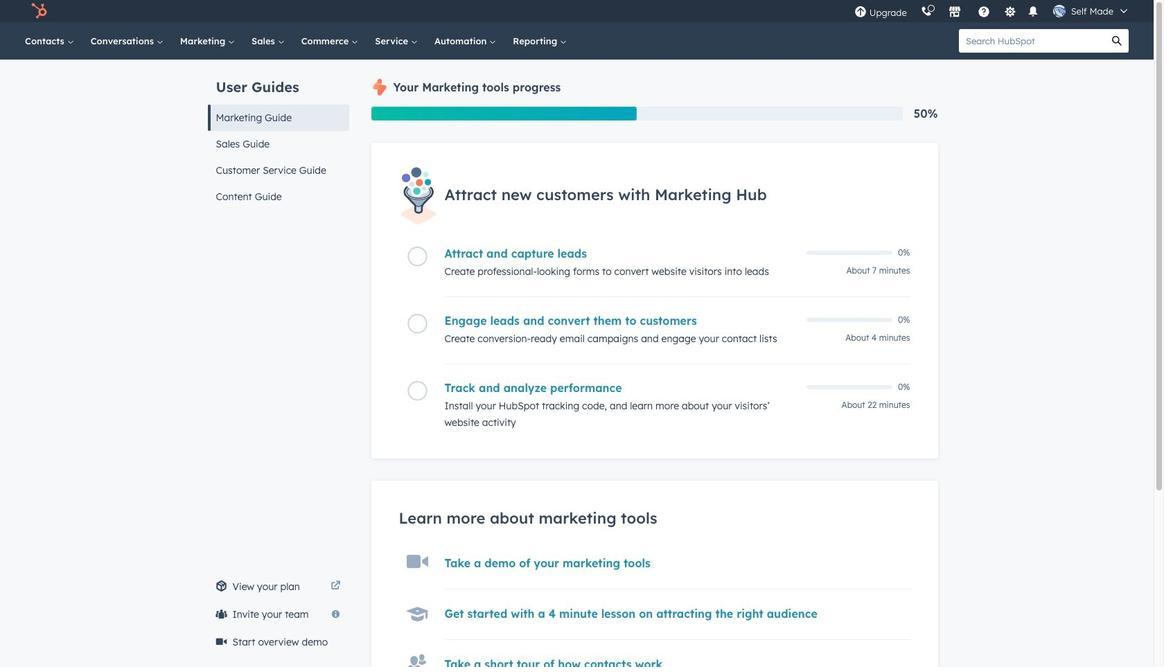 Task type: describe. For each thing, give the bounding box(es) containing it.
ruby anderson image
[[1054, 5, 1066, 17]]

user guides element
[[208, 60, 349, 210]]

2 link opens in a new window image from the top
[[331, 582, 341, 592]]



Task type: vqa. For each thing, say whether or not it's contained in the screenshot.
Link opens in a new window icon
yes



Task type: locate. For each thing, give the bounding box(es) containing it.
marketplaces image
[[949, 6, 962, 19]]

1 link opens in a new window image from the top
[[331, 579, 341, 596]]

progress bar
[[371, 107, 637, 121]]

Search HubSpot search field
[[960, 29, 1106, 53]]

menu
[[848, 0, 1138, 22]]

link opens in a new window image
[[331, 579, 341, 596], [331, 582, 341, 592]]



